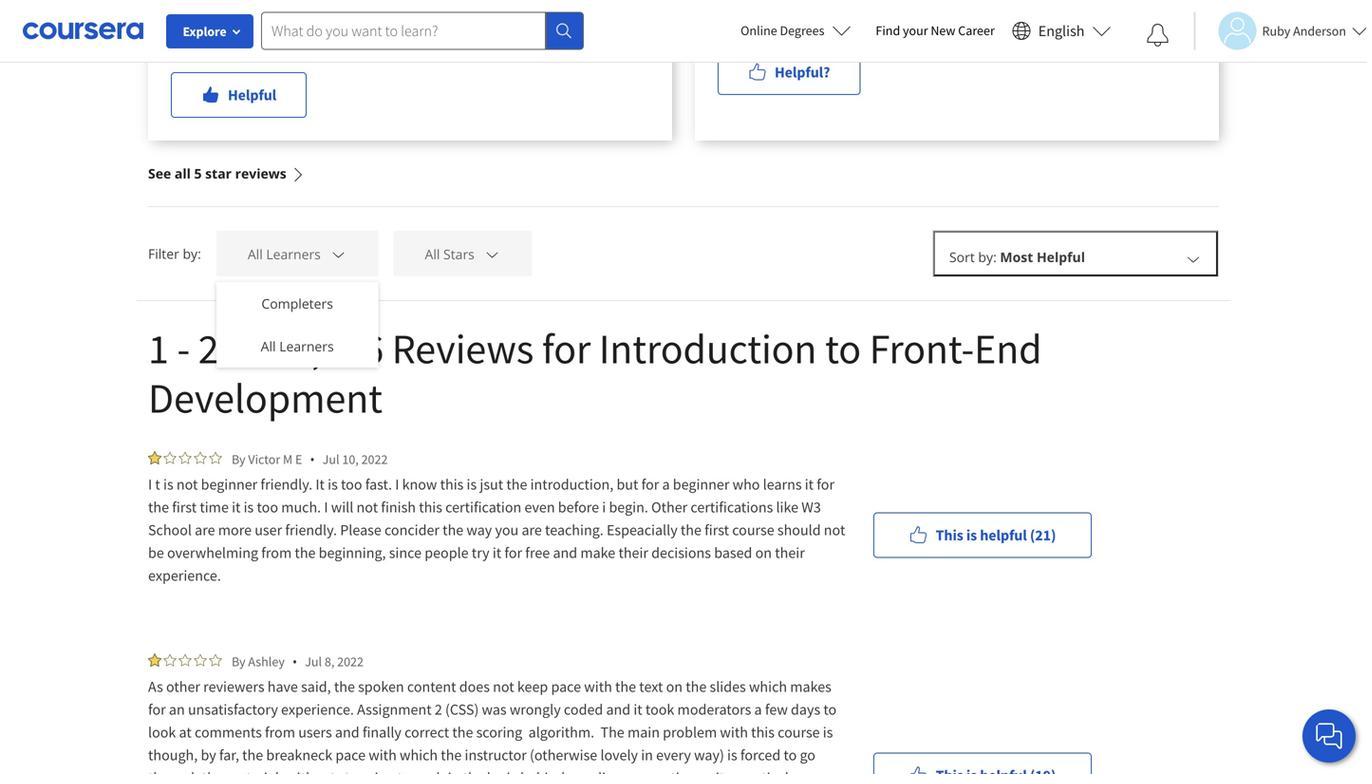 Task type: vqa. For each thing, say whether or not it's contained in the screenshot.
Learners to the top
yes



Task type: locate. For each thing, give the bounding box(es) containing it.
beginner up 'certifications'
[[673, 475, 730, 494]]

0 horizontal spatial a
[[568, 769, 576, 774]]

0 vertical spatial course
[[733, 521, 775, 540]]

is
[[163, 475, 174, 494], [328, 475, 338, 494], [467, 475, 477, 494], [244, 498, 254, 517], [967, 526, 978, 545], [823, 723, 834, 742], [728, 746, 738, 765]]

on right based
[[756, 543, 772, 562]]

from up 'breakneck'
[[265, 723, 295, 742]]

all
[[248, 245, 263, 263], [425, 245, 440, 263], [261, 337, 276, 355]]

1 horizontal spatial too
[[341, 475, 362, 494]]

and
[[553, 13, 577, 32], [553, 543, 578, 562], [607, 700, 631, 719], [335, 723, 360, 742]]

certification
[[446, 498, 522, 517]]

people
[[425, 543, 469, 562]]

0 horizontal spatial which
[[400, 746, 438, 765]]

will
[[331, 498, 354, 517]]

learners down completers 'menu item'
[[279, 337, 334, 355]]

0 horizontal spatial course
[[733, 521, 775, 540]]

all inside dropdown button
[[248, 245, 263, 263]]

1 vertical spatial too
[[257, 498, 278, 517]]

0 horizontal spatial beginner
[[201, 475, 258, 494]]

beginner up time
[[201, 475, 258, 494]]

by inside by victor m e • jul 10, 2022
[[232, 451, 246, 468]]

course inside as other reviewers have said, the spoken content does not keep pace with the text on the slides which makes for an unsatisfactory experience. assignment 2 (css) was wrongly coded and it took moderators a few days to look at comments from users and finally correct the scoring  algorithm.  the main problem with this course is though, by far, the breakneck pace with which the instructor (otherwise lovely in every way) is forced to go through the material, without stopping to explain the logic behind a coding convention or its pract
[[778, 723, 820, 742]]

said,
[[301, 677, 331, 696]]

jul left '8,'
[[305, 653, 322, 670]]

the up decisions
[[681, 521, 702, 540]]

pace up coded
[[551, 677, 581, 696]]

all learners inside dropdown button
[[248, 245, 321, 263]]

0 vertical spatial •
[[310, 450, 315, 468]]

0 horizontal spatial on
[[667, 677, 683, 696]]

1 horizontal spatial •
[[310, 450, 315, 468]]

find your new career link
[[867, 19, 1005, 43]]

content
[[407, 677, 456, 696]]

a up the other
[[663, 475, 670, 494]]

coded
[[564, 700, 603, 719]]

like
[[777, 498, 799, 517]]

i left t
[[148, 475, 152, 494]]

menu
[[216, 282, 379, 368]]

i t is not beginner friendly. it is too fast. i know this is jsut the introduction, but for a beginner who learns it for the first time it is too much. i will not finish this certification even before i begin. other certifications like w3 school are more user friendly. please concider the way you are teaching. espeacially the first course should not be overwhelming from the beginning, since people try it for free and make their decisions based on their experience.
[[148, 475, 849, 585]]

0 vertical spatial from
[[261, 543, 292, 562]]

2022 inside by ashley • jul 8, 2022
[[337, 653, 364, 670]]

0 horizontal spatial pace
[[336, 746, 366, 765]]

lovely
[[601, 746, 638, 765]]

anderson
[[1294, 22, 1347, 39]]

course down days
[[778, 723, 820, 742]]

not right t
[[177, 475, 198, 494]]

1 vertical spatial •
[[293, 653, 298, 671]]

reviews
[[392, 322, 534, 375]]

1 vertical spatial first
[[705, 521, 730, 540]]

25
[[198, 322, 240, 375]]

chevron down image up completers 'menu item'
[[330, 245, 347, 263]]

1 vertical spatial on
[[667, 677, 683, 696]]

make
[[581, 543, 616, 562]]

their down espeacially
[[619, 543, 649, 562]]

0 horizontal spatial chevron down image
[[330, 245, 347, 263]]

overwhelming
[[167, 543, 258, 562]]

2022 right '10,'
[[362, 451, 388, 468]]

by left the victor
[[232, 451, 246, 468]]

was up web
[[291, 13, 316, 32]]

it left took
[[634, 700, 643, 719]]

2022
[[362, 451, 388, 468], [337, 653, 364, 670]]

are up overwhelming
[[195, 521, 215, 540]]

1 horizontal spatial first
[[705, 521, 730, 540]]

first
[[172, 498, 197, 517], [705, 521, 730, 540]]

1 horizontal spatial chevron down image
[[484, 245, 501, 263]]

0 horizontal spatial their
[[619, 543, 649, 562]]

a left few
[[755, 700, 762, 719]]

chevron down image
[[330, 245, 347, 263], [484, 245, 501, 263]]

1 vertical spatial all learners
[[261, 337, 334, 355]]

course
[[733, 521, 775, 540], [778, 723, 820, 742]]

to left "front-"
[[826, 322, 862, 375]]

time
[[200, 498, 229, 517]]

your
[[903, 22, 929, 39]]

1 horizontal spatial a
[[663, 475, 670, 494]]

2 by from the top
[[232, 653, 246, 670]]

0 vertical spatial by
[[232, 451, 246, 468]]

friendly. down m
[[261, 475, 313, 494]]

without
[[286, 769, 336, 774]]

• up have
[[293, 653, 298, 671]]

by victor m e • jul 10, 2022
[[232, 450, 388, 468]]

which
[[749, 677, 788, 696], [400, 746, 438, 765]]

correct
[[405, 723, 449, 742]]

1 vertical spatial by
[[232, 653, 246, 670]]

pace up stopping
[[336, 746, 366, 765]]

and inside overall experience was great as it was basically about basics and introduction to web development.
[[553, 13, 577, 32]]

i right the fast. in the left bottom of the page
[[395, 475, 399, 494]]

8,
[[325, 653, 335, 670]]

and right basics
[[553, 13, 577, 32]]

pace
[[551, 677, 581, 696], [336, 746, 366, 765]]

experience. down said,
[[281, 700, 354, 719]]

0 vertical spatial first
[[172, 498, 197, 517]]

1 horizontal spatial i
[[324, 498, 328, 517]]

from down user
[[261, 543, 292, 562]]

was
[[291, 13, 316, 32], [384, 13, 409, 32], [482, 700, 507, 719]]

1 vertical spatial experience.
[[281, 700, 354, 719]]

on right the text
[[667, 677, 683, 696]]

is right this
[[967, 526, 978, 545]]

•
[[310, 450, 315, 468], [293, 653, 298, 671]]

on inside as other reviewers have said, the spoken content does not keep pace with the text on the slides which makes for an unsatisfactory experience. assignment 2 (css) was wrongly coded and it took moderators a few days to look at comments from users and finally correct the scoring  algorithm.  the main problem with this course is though, by far, the breakneck pace with which the instructor (otherwise lovely in every way) is forced to go through the material, without stopping to explain the logic behind a coding convention or its pract
[[667, 677, 683, 696]]

through
[[148, 769, 199, 774]]

this right know in the bottom of the page
[[440, 475, 464, 494]]

front-
[[870, 322, 975, 375]]

it right time
[[232, 498, 241, 517]]

all for the 'all stars' button
[[425, 245, 440, 263]]

certifications
[[691, 498, 774, 517]]

stopping
[[339, 769, 395, 774]]

by inside by ashley • jul 8, 2022
[[232, 653, 246, 670]]

2 vertical spatial with
[[369, 746, 397, 765]]

2,326
[[291, 322, 384, 375]]

and up the
[[607, 700, 631, 719]]

which up few
[[749, 677, 788, 696]]

first down 'certifications'
[[705, 521, 730, 540]]

by for have
[[232, 653, 246, 670]]

all right by: on the top
[[248, 245, 263, 263]]

convention
[[625, 769, 697, 774]]

was inside as other reviewers have said, the spoken content does not keep pace with the text on the slides which makes for an unsatisfactory experience. assignment 2 (css) was wrongly coded and it took moderators a few days to look at comments from users and finally correct the scoring  algorithm.  the main problem with this course is though, by far, the breakneck pace with which the instructor (otherwise lovely in every way) is forced to go through the material, without stopping to explain the logic behind a coding convention or its pract
[[482, 700, 507, 719]]

all right 25
[[261, 337, 276, 355]]

all learners up completers
[[248, 245, 321, 263]]

problem
[[663, 723, 717, 742]]

0 vertical spatial learners
[[266, 245, 321, 263]]

0 vertical spatial a
[[663, 475, 670, 494]]

filled star image
[[148, 451, 161, 465]]

this up forced
[[752, 723, 775, 742]]

was up the scoring
[[482, 700, 507, 719]]

1 vertical spatial 2022
[[337, 653, 364, 670]]

this down know in the bottom of the page
[[419, 498, 443, 517]]

see all 5 star reviews
[[148, 164, 287, 182]]

jul left '10,'
[[323, 451, 340, 468]]

all learners menu item
[[216, 325, 379, 368]]

web
[[270, 36, 297, 55]]

but
[[617, 475, 639, 494]]

1 vertical spatial learners
[[279, 337, 334, 355]]

course inside i t is not beginner friendly. it is too fast. i know this is jsut the introduction, but for a beginner who learns it for the first time it is too much. i will not finish this certification even before i begin. other certifications like w3 school are more user friendly. please concider the way you are teaching. espeacially the first course should not be overwhelming from the beginning, since people try it for free and make their decisions based on their experience.
[[733, 521, 775, 540]]

0 vertical spatial 2022
[[362, 451, 388, 468]]

online degrees
[[741, 22, 825, 39]]

moderators
[[678, 700, 752, 719]]

see all 5 star reviews button
[[148, 141, 306, 206]]

star image
[[163, 451, 177, 465], [179, 451, 192, 465], [194, 451, 207, 465], [179, 654, 192, 667]]

0 vertical spatial with
[[584, 677, 613, 696]]

the right said,
[[334, 677, 355, 696]]

1 horizontal spatial experience.
[[281, 700, 354, 719]]

espeacially
[[607, 521, 678, 540]]

was right as
[[384, 13, 409, 32]]

2
[[435, 700, 443, 719]]

filter by:
[[148, 245, 201, 263]]

forced
[[741, 746, 781, 765]]

a inside i t is not beginner friendly. it is too fast. i know this is jsut the introduction, but for a beginner who learns it for the first time it is too much. i will not finish this certification even before i begin. other certifications like w3 school are more user friendly. please concider the way you are teaching. espeacially the first course should not be overwhelming from the beginning, since people try it for free and make their decisions based on their experience.
[[663, 475, 670, 494]]

1 vertical spatial which
[[400, 746, 438, 765]]

i
[[148, 475, 152, 494], [395, 475, 399, 494], [324, 498, 328, 517]]

2 vertical spatial a
[[568, 769, 576, 774]]

• right e
[[310, 450, 315, 468]]

chevron down image right stars
[[484, 245, 501, 263]]

2022 right '8,'
[[337, 653, 364, 670]]

2 horizontal spatial with
[[720, 723, 749, 742]]

new
[[931, 22, 956, 39]]

star image up other
[[194, 654, 207, 667]]

e
[[295, 451, 302, 468]]

0 vertical spatial which
[[749, 677, 788, 696]]

chevron down image for stars
[[484, 245, 501, 263]]

to left the explain
[[398, 769, 411, 774]]

completers
[[262, 294, 333, 313]]

1 horizontal spatial beginner
[[673, 475, 730, 494]]

1 horizontal spatial their
[[775, 543, 805, 562]]

0 horizontal spatial are
[[195, 521, 215, 540]]

decisions
[[652, 543, 712, 562]]

1 vertical spatial friendly.
[[285, 521, 337, 540]]

2 chevron down image from the left
[[484, 245, 501, 263]]

learners
[[266, 245, 321, 263], [279, 337, 334, 355]]

the up material,
[[242, 746, 263, 765]]

2 horizontal spatial a
[[755, 700, 762, 719]]

1 by from the top
[[232, 451, 246, 468]]

learners up completers
[[266, 245, 321, 263]]

development
[[148, 371, 383, 424]]

star image up reviewers
[[209, 654, 222, 667]]

the up people
[[443, 521, 464, 540]]

days
[[791, 700, 821, 719]]

which up the explain
[[400, 746, 438, 765]]

0 vertical spatial pace
[[551, 677, 581, 696]]

0 vertical spatial jul
[[323, 451, 340, 468]]

1 horizontal spatial are
[[522, 521, 542, 540]]

and inside i t is not beginner friendly. it is too fast. i know this is jsut the introduction, but for a beginner who learns it for the first time it is too much. i will not finish this certification even before i begin. other certifications like w3 school are more user friendly. please concider the way you are teaching. espeacially the first course should not be overwhelming from the beginning, since people try it for free and make their decisions based on their experience.
[[553, 543, 578, 562]]

chat with us image
[[1315, 721, 1345, 751]]

is inside button
[[967, 526, 978, 545]]

explore
[[183, 23, 227, 40]]

ruby anderson button
[[1195, 12, 1368, 50]]

1 vertical spatial course
[[778, 723, 820, 742]]

algorithm.
[[529, 723, 595, 742]]

first up school
[[172, 498, 197, 517]]

the down instructor in the bottom of the page
[[463, 769, 484, 774]]

to inside 1 - 25 of 2,326 reviews for introduction to front-end development
[[826, 322, 862, 375]]

all inside menu item
[[261, 337, 276, 355]]

is right "it"
[[328, 475, 338, 494]]

a down (otherwise
[[568, 769, 576, 774]]

more
[[218, 521, 252, 540]]

to left web
[[253, 36, 267, 55]]

not
[[177, 475, 198, 494], [357, 498, 378, 517], [824, 521, 846, 540], [493, 677, 515, 696]]

course up based
[[733, 521, 775, 540]]

friendly. down much.
[[285, 521, 337, 540]]

with down finally
[[369, 746, 397, 765]]

took
[[646, 700, 675, 719]]

are
[[195, 521, 215, 540], [522, 521, 542, 540]]

1 vertical spatial jul
[[305, 653, 322, 670]]

0 vertical spatial friendly.
[[261, 475, 313, 494]]

2 horizontal spatial was
[[482, 700, 507, 719]]

1 vertical spatial from
[[265, 723, 295, 742]]

1 horizontal spatial course
[[778, 723, 820, 742]]

(otherwise
[[530, 746, 598, 765]]

the
[[507, 475, 528, 494], [148, 498, 169, 517], [443, 521, 464, 540], [681, 521, 702, 540], [295, 543, 316, 562], [334, 677, 355, 696], [616, 677, 637, 696], [686, 677, 707, 696], [453, 723, 473, 742], [242, 746, 263, 765], [441, 746, 462, 765], [202, 769, 223, 774], [463, 769, 484, 774]]

it right as
[[372, 13, 381, 32]]

None search field
[[261, 12, 584, 50]]

is left jsut
[[467, 475, 477, 494]]

or
[[700, 769, 713, 774]]

friendly.
[[261, 475, 313, 494], [285, 521, 337, 540]]

to
[[253, 36, 267, 55], [826, 322, 862, 375], [824, 700, 837, 719], [784, 746, 797, 765], [398, 769, 411, 774]]

the down t
[[148, 498, 169, 517]]

too up will
[[341, 475, 362, 494]]

is down makes
[[823, 723, 834, 742]]

begin.
[[609, 498, 649, 517]]

from inside as other reviewers have said, the spoken content does not keep pace with the text on the slides which makes for an unsatisfactory experience. assignment 2 (css) was wrongly coded and it took moderators a few days to look at comments from users and finally correct the scoring  algorithm.  the main problem with this course is though, by far, the breakneck pace with which the instructor (otherwise lovely in every way) is forced to go through the material, without stopping to explain the logic behind a coding convention or its pract
[[265, 723, 295, 742]]

all learners down completers 'menu item'
[[261, 337, 334, 355]]

0 vertical spatial all learners
[[248, 245, 321, 263]]

all inside button
[[425, 245, 440, 263]]

find
[[876, 22, 901, 39]]

chevron down image for learners
[[330, 245, 347, 263]]

1 horizontal spatial on
[[756, 543, 772, 562]]

experience. down overwhelming
[[148, 566, 221, 585]]

chevron down image inside all learners dropdown button
[[330, 245, 347, 263]]

0 vertical spatial experience.
[[148, 566, 221, 585]]

not right "does"
[[493, 677, 515, 696]]

not right should
[[824, 521, 846, 540]]

experience. inside as other reviewers have said, the spoken content does not keep pace with the text on the slides which makes for an unsatisfactory experience. assignment 2 (css) was wrongly coded and it took moderators a few days to look at comments from users and finally correct the scoring  algorithm.  the main problem with this course is though, by far, the breakneck pace with which the instructor (otherwise lovely in every way) is forced to go through the material, without stopping to explain the logic behind a coding convention or its pract
[[281, 700, 354, 719]]

end
[[975, 322, 1043, 375]]

and right 'users'
[[335, 723, 360, 742]]

0 vertical spatial on
[[756, 543, 772, 562]]

online
[[741, 22, 778, 39]]

2 vertical spatial this
[[752, 723, 775, 742]]

their down should
[[775, 543, 805, 562]]

with up coded
[[584, 677, 613, 696]]

0 horizontal spatial too
[[257, 498, 278, 517]]

0 horizontal spatial with
[[369, 746, 397, 765]]

way)
[[695, 746, 725, 765]]

degrees
[[780, 22, 825, 39]]

i left will
[[324, 498, 328, 517]]

chevron down image inside the 'all stars' button
[[484, 245, 501, 263]]

with down moderators
[[720, 723, 749, 742]]

too up user
[[257, 498, 278, 517]]

all
[[175, 164, 191, 182]]

far,
[[219, 746, 239, 765]]

0 vertical spatial too
[[341, 475, 362, 494]]

not inside as other reviewers have said, the spoken content does not keep pace with the text on the slides which makes for an unsatisfactory experience. assignment 2 (css) was wrongly coded and it took moderators a few days to look at comments from users and finally correct the scoring  algorithm.  the main problem with this course is though, by far, the breakneck pace with which the instructor (otherwise lovely in every way) is forced to go through the material, without stopping to explain the logic behind a coding convention or its pract
[[493, 677, 515, 696]]

all left stars
[[425, 245, 440, 263]]

0 horizontal spatial first
[[172, 498, 197, 517]]

star image
[[209, 451, 222, 465], [163, 654, 177, 667], [194, 654, 207, 667], [209, 654, 222, 667]]

the down the (css)
[[453, 723, 473, 742]]

star image right filled star icon
[[163, 654, 177, 667]]

1 chevron down image from the left
[[330, 245, 347, 263]]

is right t
[[163, 475, 174, 494]]

and down teaching.
[[553, 543, 578, 562]]

by for not
[[232, 451, 246, 468]]

are up free
[[522, 521, 542, 540]]

to inside overall experience was great as it was basically about basics and introduction to web development.
[[253, 36, 267, 55]]

basically
[[412, 13, 467, 32]]

0 horizontal spatial experience.
[[148, 566, 221, 585]]

by ashley • jul 8, 2022
[[232, 653, 364, 671]]

by up reviewers
[[232, 653, 246, 670]]

users
[[298, 723, 332, 742]]



Task type: describe. For each thing, give the bounding box(es) containing it.
experience. inside i t is not beginner friendly. it is too fast. i know this is jsut the introduction, but for a beginner who learns it for the first time it is too much. i will not finish this certification even before i begin. other certifications like w3 school are more user friendly. please concider the way you are teaching. espeacially the first course should not be overwhelming from the beginning, since people try it for free and make their decisions based on their experience.
[[148, 566, 221, 585]]

have
[[268, 677, 298, 696]]

is up its
[[728, 746, 738, 765]]

chevron down image
[[1186, 250, 1203, 267]]

all learners inside menu item
[[261, 337, 334, 355]]

to left go
[[784, 746, 797, 765]]

(21)
[[1031, 526, 1057, 545]]

scoring
[[476, 723, 523, 742]]

to right days
[[824, 700, 837, 719]]

t
[[155, 475, 160, 494]]

comments
[[195, 723, 262, 742]]

finish
[[381, 498, 416, 517]]

1 horizontal spatial was
[[384, 13, 409, 32]]

1 horizontal spatial which
[[749, 677, 788, 696]]

is up more
[[244, 498, 254, 517]]

1 vertical spatial pace
[[336, 746, 366, 765]]

it inside overall experience was great as it was basically about basics and introduction to web development.
[[372, 13, 381, 32]]

helpful?
[[775, 63, 831, 82]]

the
[[601, 723, 625, 742]]

finally
[[363, 723, 402, 742]]

ruby anderson
[[1263, 22, 1347, 39]]

explain
[[414, 769, 460, 774]]

before
[[558, 498, 600, 517]]

development.
[[300, 36, 388, 55]]

about
[[470, 13, 508, 32]]

instructor
[[465, 746, 527, 765]]

even
[[525, 498, 555, 517]]

all for all learners dropdown button
[[248, 245, 263, 263]]

coding
[[579, 769, 622, 774]]

not up the please
[[357, 498, 378, 517]]

beginning,
[[319, 543, 386, 562]]

jul inside by victor m e • jul 10, 2022
[[323, 451, 340, 468]]

this inside as other reviewers have said, the spoken content does not keep pace with the text on the slides which makes for an unsatisfactory experience. assignment 2 (css) was wrongly coded and it took moderators a few days to look at comments from users and finally correct the scoring  algorithm.  the main problem with this course is though, by far, the breakneck pace with which the instructor (otherwise lovely in every way) is forced to go through the material, without stopping to explain the logic behind a coding convention or its pract
[[752, 723, 775, 742]]

show notifications image
[[1147, 24, 1170, 47]]

What do you want to learn? text field
[[261, 12, 546, 50]]

1 their from the left
[[619, 543, 649, 562]]

overall experience was great as it was basically about basics and introduction to web development.
[[171, 13, 577, 55]]

the up the explain
[[441, 746, 462, 765]]

keep
[[518, 677, 548, 696]]

makes
[[791, 677, 832, 696]]

from inside i t is not beginner friendly. it is too fast. i know this is jsut the introduction, but for a beginner who learns it for the first time it is too much. i will not finish this certification even before i begin. other certifications like w3 school are more user friendly. please concider the way you are teaching. espeacially the first course should not be overwhelming from the beginning, since people try it for free and make their decisions based on their experience.
[[261, 543, 292, 562]]

other
[[652, 498, 688, 517]]

the up moderators
[[686, 677, 707, 696]]

way
[[467, 521, 492, 540]]

assignment
[[357, 700, 432, 719]]

all stars button
[[394, 231, 532, 276]]

teaching.
[[545, 521, 604, 540]]

coursera image
[[23, 15, 143, 46]]

helpful button
[[171, 72, 307, 118]]

1 horizontal spatial pace
[[551, 677, 581, 696]]

though,
[[148, 746, 198, 765]]

logic
[[487, 769, 518, 774]]

in
[[641, 746, 654, 765]]

1 vertical spatial a
[[755, 700, 762, 719]]

as
[[148, 677, 163, 696]]

for inside 1 - 25 of 2,326 reviews for introduction to front-end development
[[542, 322, 591, 375]]

at
[[179, 723, 192, 742]]

1 are from the left
[[195, 521, 215, 540]]

1 horizontal spatial with
[[584, 677, 613, 696]]

great
[[319, 13, 352, 32]]

the right jsut
[[507, 475, 528, 494]]

you
[[495, 521, 519, 540]]

menu containing completers
[[216, 282, 379, 368]]

of
[[248, 322, 283, 375]]

this is helpful (21) button
[[874, 513, 1092, 558]]

learners inside menu item
[[279, 337, 334, 355]]

it right try
[[493, 543, 502, 562]]

online degrees button
[[726, 9, 867, 51]]

should
[[778, 521, 821, 540]]

the down much.
[[295, 543, 316, 562]]

try
[[472, 543, 490, 562]]

star image left the victor
[[209, 451, 222, 465]]

jsut
[[480, 475, 504, 494]]

know
[[402, 475, 437, 494]]

explore button
[[166, 14, 254, 48]]

it inside as other reviewers have said, the spoken content does not keep pace with the text on the slides which makes for an unsatisfactory experience. assignment 2 (css) was wrongly coded and it took moderators a few days to look at comments from users and finally correct the scoring  algorithm.  the main problem with this course is though, by far, the breakneck pace with which the instructor (otherwise lovely in every way) is forced to go through the material, without stopping to explain the logic behind a coding convention or its pract
[[634, 700, 643, 719]]

2 horizontal spatial i
[[395, 475, 399, 494]]

by
[[201, 746, 216, 765]]

it
[[316, 475, 325, 494]]

2022 inside by victor m e • jul 10, 2022
[[362, 451, 388, 468]]

w3
[[802, 498, 822, 517]]

based
[[715, 543, 753, 562]]

m
[[283, 451, 293, 468]]

the down by
[[202, 769, 223, 774]]

1
[[148, 322, 169, 375]]

this
[[936, 526, 964, 545]]

who
[[733, 475, 760, 494]]

see
[[148, 164, 171, 182]]

helpful
[[228, 85, 277, 104]]

its
[[716, 769, 731, 774]]

-
[[177, 322, 190, 375]]

1 vertical spatial with
[[720, 723, 749, 742]]

breakneck
[[266, 746, 333, 765]]

every
[[657, 746, 691, 765]]

2 their from the left
[[775, 543, 805, 562]]

fast.
[[365, 475, 392, 494]]

0 horizontal spatial was
[[291, 13, 316, 32]]

english
[[1039, 21, 1085, 40]]

0 vertical spatial this
[[440, 475, 464, 494]]

0 horizontal spatial i
[[148, 475, 152, 494]]

2 beginner from the left
[[673, 475, 730, 494]]

2 are from the left
[[522, 521, 542, 540]]

filled star image
[[148, 654, 161, 667]]

free
[[526, 543, 550, 562]]

jul inside by ashley • jul 8, 2022
[[305, 653, 322, 670]]

for inside as other reviewers have said, the spoken content does not keep pace with the text on the slides which makes for an unsatisfactory experience. assignment 2 (css) was wrongly coded and it took moderators a few days to look at comments from users and finally correct the scoring  algorithm.  the main problem with this course is though, by far, the breakneck pace with which the instructor (otherwise lovely in every way) is forced to go through the material, without stopping to explain the logic behind a coding convention or its pract
[[148, 700, 166, 719]]

all stars
[[425, 245, 475, 263]]

ruby
[[1263, 22, 1291, 39]]

text
[[640, 677, 664, 696]]

english button
[[1005, 0, 1120, 62]]

please
[[340, 521, 382, 540]]

completers menu item
[[216, 282, 379, 325]]

the left the text
[[616, 677, 637, 696]]

0 horizontal spatial •
[[293, 653, 298, 671]]

look
[[148, 723, 176, 742]]

find your new career
[[876, 22, 995, 39]]

learners inside dropdown button
[[266, 245, 321, 263]]

star
[[205, 164, 232, 182]]

1 vertical spatial this
[[419, 498, 443, 517]]

main
[[628, 723, 660, 742]]

other
[[166, 677, 200, 696]]

on inside i t is not beginner friendly. it is too fast. i know this is jsut the introduction, but for a beginner who learns it for the first time it is too much. i will not finish this certification even before i begin. other certifications like w3 school are more user friendly. please concider the way you are teaching. espeacially the first course should not be overwhelming from the beginning, since people try it for free and make their decisions based on their experience.
[[756, 543, 772, 562]]

stars
[[444, 245, 475, 263]]

it up w3 on the right bottom of page
[[805, 475, 814, 494]]

does
[[460, 677, 490, 696]]

helpful
[[981, 526, 1028, 545]]

ashley
[[248, 653, 285, 670]]

1 beginner from the left
[[201, 475, 258, 494]]

victor
[[248, 451, 280, 468]]



